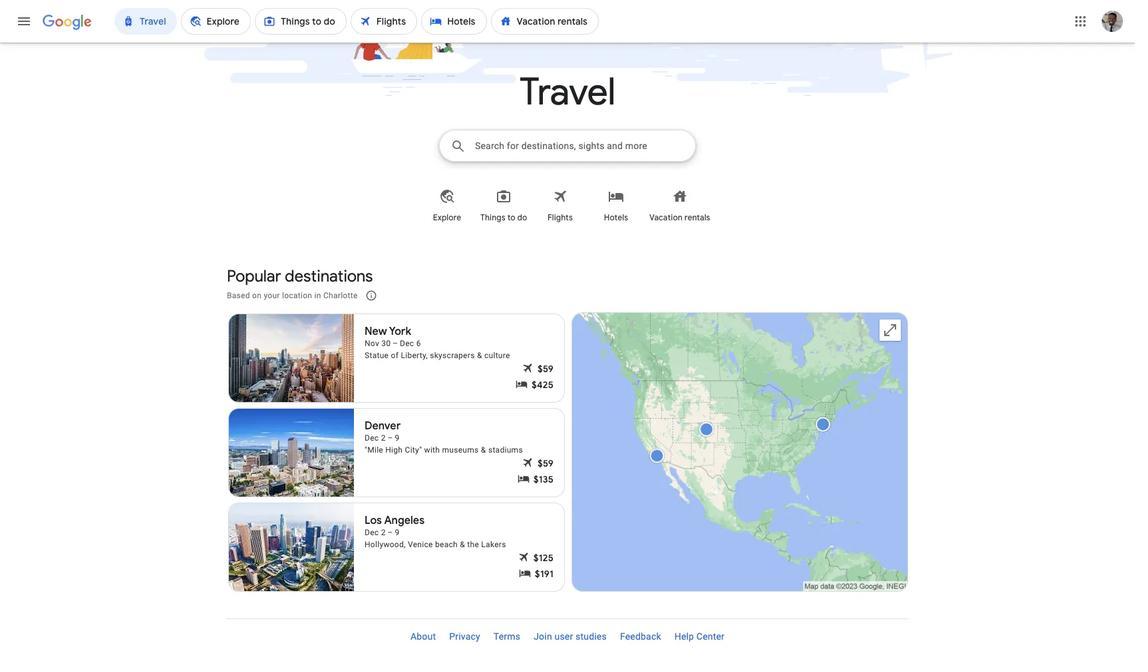 Task type: vqa. For each thing, say whether or not it's contained in the screenshot.


Task type: describe. For each thing, give the bounding box(es) containing it.
about
[[411, 631, 436, 642]]

angeles
[[384, 514, 425, 527]]

studies
[[576, 631, 607, 642]]

help center
[[675, 631, 725, 642]]

with
[[425, 445, 440, 454]]

hotels button
[[589, 178, 645, 234]]

new
[[365, 325, 387, 338]]

flights link
[[533, 178, 589, 234]]

& inside new york nov 30 – dec 6 statue of liberty, skyscrapers & culture
[[477, 351, 483, 360]]

of
[[391, 351, 399, 360]]

in
[[315, 291, 321, 300]]

$59 for denver
[[538, 457, 554, 469]]

user
[[555, 631, 574, 642]]

center
[[697, 631, 725, 642]]

$425
[[532, 379, 554, 391]]

30 – dec
[[382, 339, 414, 348]]

the
[[468, 540, 479, 549]]

vacation rentals button
[[645, 178, 717, 234]]

$125
[[534, 552, 554, 564]]

191 us dollars element
[[535, 567, 554, 580]]

135 us dollars element
[[534, 472, 554, 486]]

2 – 9 inside the denver dec 2 – 9 "mile high city" with museums & stadiums
[[381, 433, 400, 442]]

flights button
[[533, 178, 589, 234]]

terms
[[494, 631, 521, 642]]

based
[[227, 291, 250, 300]]

$59 for new york
[[538, 363, 554, 375]]

feedback link
[[614, 626, 668, 647]]

charlotte
[[324, 291, 358, 300]]

help
[[675, 631, 695, 642]]

dec inside los angeles dec 2 – 9 hollywood, venice beach & the lakers
[[365, 528, 379, 537]]

6
[[417, 339, 421, 348]]

terms link
[[487, 626, 527, 647]]

2 – 9 inside los angeles dec 2 – 9 hollywood, venice beach & the lakers
[[381, 528, 400, 537]]

location
[[282, 291, 312, 300]]

statue
[[365, 351, 389, 360]]

travel heading
[[152, 69, 983, 116]]

city"
[[405, 445, 422, 454]]

join
[[534, 631, 553, 642]]

do
[[518, 212, 528, 223]]

popular destinations
[[227, 266, 373, 286]]

culture
[[485, 351, 511, 360]]

things to do
[[481, 212, 528, 223]]

liberty,
[[401, 351, 428, 360]]

based on your location in charlotte
[[227, 291, 358, 300]]

stadiums
[[489, 445, 523, 454]]

main menu image
[[16, 13, 32, 29]]

hotels link
[[589, 178, 645, 234]]

denver dec 2 – 9 "mile high city" with museums & stadiums
[[365, 419, 523, 454]]

los
[[365, 514, 382, 527]]

on
[[252, 291, 262, 300]]



Task type: locate. For each thing, give the bounding box(es) containing it.
"mile
[[365, 445, 384, 454]]

& inside los angeles dec 2 – 9 hollywood, venice beach & the lakers
[[460, 540, 465, 549]]

&
[[477, 351, 483, 360], [481, 445, 486, 454], [460, 540, 465, 549]]

rentals
[[685, 212, 711, 223]]

new york nov 30 – dec 6 statue of liberty, skyscrapers & culture
[[365, 325, 511, 360]]

1 vertical spatial &
[[481, 445, 486, 454]]

skyscrapers
[[430, 351, 475, 360]]

popular
[[227, 266, 281, 286]]

& left the
[[460, 540, 465, 549]]

privacy link
[[443, 626, 487, 647]]

1 vertical spatial dec
[[365, 528, 379, 537]]

venice
[[408, 540, 433, 549]]

vacation
[[650, 212, 683, 223]]

1 2 – 9 from the top
[[381, 433, 400, 442]]

help center link
[[668, 626, 732, 647]]

denver
[[365, 419, 401, 432]]

2 – 9
[[381, 433, 400, 442], [381, 528, 400, 537]]

vacation rentals
[[650, 212, 711, 223]]

vacation rentals link
[[645, 178, 717, 234]]

travel main content
[[0, 0, 1136, 602]]

425 us dollars element
[[532, 378, 554, 391]]

2 dec from the top
[[365, 528, 379, 537]]

59 us dollars element
[[538, 362, 554, 375], [538, 456, 554, 470]]

feedback
[[621, 631, 662, 642]]

dec down los
[[365, 528, 379, 537]]

flights
[[548, 212, 574, 223]]

125 us dollars element
[[534, 551, 554, 564]]

0 vertical spatial $59
[[538, 363, 554, 375]]

york
[[389, 325, 412, 338]]

things to do link
[[475, 178, 533, 234]]

& inside the denver dec 2 – 9 "mile high city" with museums & stadiums
[[481, 445, 486, 454]]

explore link
[[419, 178, 475, 234]]

2 $59 from the top
[[538, 457, 554, 469]]

0 vertical spatial dec
[[365, 433, 379, 442]]

2 vertical spatial &
[[460, 540, 465, 549]]

los angeles dec 2 – 9 hollywood, venice beach & the lakers
[[365, 514, 507, 549]]

2 59 us dollars element from the top
[[538, 456, 554, 470]]

0 vertical spatial 59 us dollars element
[[538, 362, 554, 375]]

$59 up 425 us dollars element
[[538, 363, 554, 375]]

travel
[[520, 69, 616, 116]]

$191
[[535, 568, 554, 580]]

more information on trips from charlotte. image
[[355, 279, 387, 311]]

dec up "mile
[[365, 433, 379, 442]]

2 – 9 up 'high' at left
[[381, 433, 400, 442]]

things to do button
[[475, 178, 533, 234]]

about link
[[404, 626, 443, 647]]

& left stadiums
[[481, 445, 486, 454]]

dec
[[365, 433, 379, 442], [365, 528, 379, 537]]

59 us dollars element up $135
[[538, 456, 554, 470]]

$59 up $135
[[538, 457, 554, 469]]

Search for destinations, sights and more text field
[[475, 131, 696, 161]]

59 us dollars element for denver
[[538, 456, 554, 470]]

$59
[[538, 363, 554, 375], [538, 457, 554, 469]]

1 dec from the top
[[365, 433, 379, 442]]

privacy
[[450, 631, 481, 642]]

0 vertical spatial 2 – 9
[[381, 433, 400, 442]]

1 $59 from the top
[[538, 363, 554, 375]]

1 vertical spatial $59
[[538, 457, 554, 469]]

beach
[[435, 540, 458, 549]]

join user studies link
[[527, 626, 614, 647]]

nov
[[365, 339, 380, 348]]

hotels
[[605, 212, 629, 223]]

1 59 us dollars element from the top
[[538, 362, 554, 375]]

destinations
[[285, 266, 373, 286]]

59 us dollars element up 425 us dollars element
[[538, 362, 554, 375]]

explore
[[433, 212, 462, 223]]

things
[[481, 212, 506, 223]]

lakers
[[482, 540, 507, 549]]

1 vertical spatial 2 – 9
[[381, 528, 400, 537]]

2 2 – 9 from the top
[[381, 528, 400, 537]]

hollywood,
[[365, 540, 406, 549]]

high
[[386, 445, 403, 454]]

to
[[508, 212, 516, 223]]

museums
[[442, 445, 479, 454]]

join user studies
[[534, 631, 607, 642]]

& left culture
[[477, 351, 483, 360]]

0 vertical spatial &
[[477, 351, 483, 360]]

59 us dollars element for new york
[[538, 362, 554, 375]]

1 vertical spatial 59 us dollars element
[[538, 456, 554, 470]]

2 – 9 up hollywood,
[[381, 528, 400, 537]]

your
[[264, 291, 280, 300]]

dec inside the denver dec 2 – 9 "mile high city" with museums & stadiums
[[365, 433, 379, 442]]

$135
[[534, 473, 554, 485]]

explore button
[[419, 178, 475, 234]]



